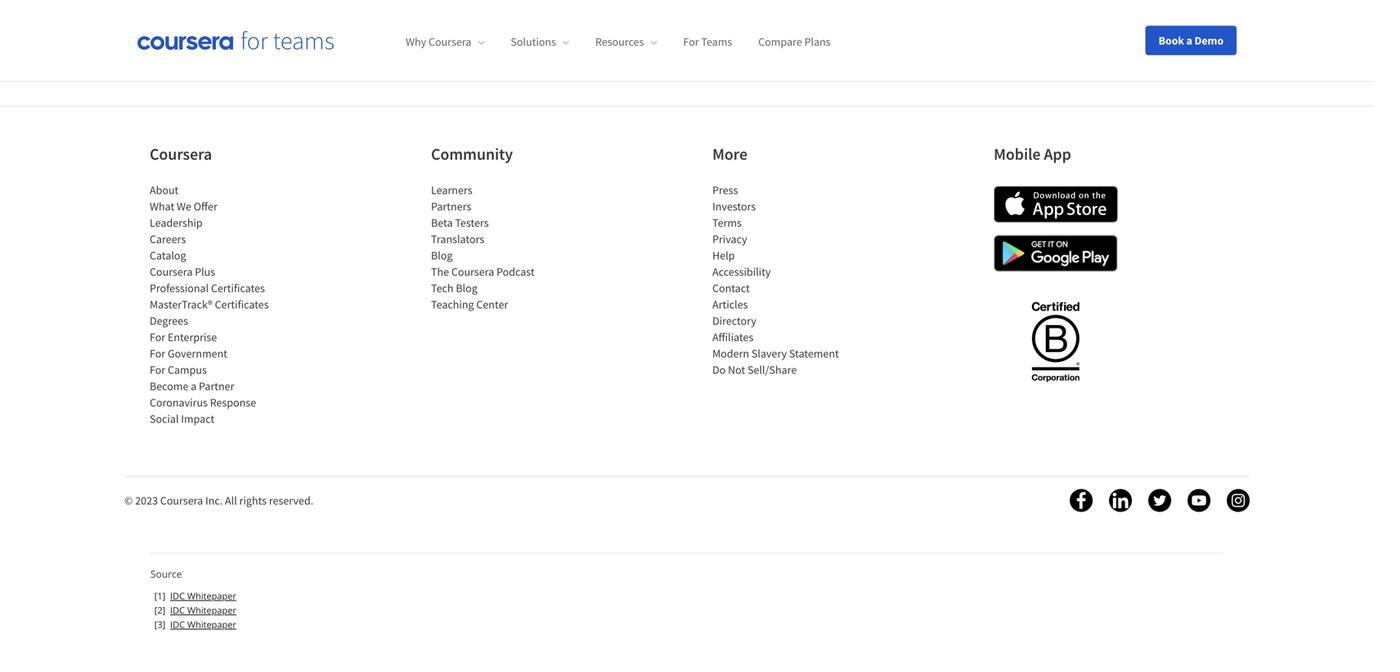 Task type: vqa. For each thing, say whether or not it's contained in the screenshot.
'About' link
yes



Task type: locate. For each thing, give the bounding box(es) containing it.
beta
[[431, 216, 453, 230]]

idc whitepaper link
[[170, 590, 236, 603], [170, 605, 236, 617], [170, 619, 236, 631]]

impact
[[181, 412, 215, 427]]

the
[[431, 265, 449, 279]]

resources
[[595, 35, 644, 49]]

contact link
[[713, 281, 750, 296]]

blog
[[431, 248, 453, 263], [456, 281, 478, 296]]

partner
[[199, 379, 234, 394]]

blog up the teaching center link
[[456, 281, 478, 296]]

0 vertical spatial blog
[[431, 248, 453, 263]]

a
[[1187, 33, 1193, 48], [191, 379, 197, 394]]

1 vertical spatial certificates
[[215, 297, 269, 312]]

offer
[[194, 199, 217, 214]]

whitepaper
[[187, 590, 236, 603], [187, 605, 236, 617], [187, 619, 236, 631]]

2 vertical spatial whitepaper
[[187, 619, 236, 631]]

get it on google play image
[[994, 235, 1118, 272]]

idc
[[170, 590, 185, 603], [170, 605, 185, 617], [170, 619, 185, 631]]

0 vertical spatial idc
[[170, 590, 185, 603]]

coursera
[[429, 35, 471, 49], [150, 144, 212, 164], [150, 265, 193, 279], [451, 265, 494, 279], [160, 494, 203, 508]]

beta testers link
[[431, 216, 489, 230]]

1 vertical spatial idc
[[170, 605, 185, 617]]

source
[[151, 568, 182, 581]]

do not sell/share link
[[713, 363, 797, 378]]

partners link
[[431, 199, 471, 214]]

for teams link
[[683, 35, 732, 49]]

list for more
[[713, 182, 852, 378]]

for down degrees link
[[150, 330, 165, 345]]

book a demo button
[[1146, 26, 1237, 55]]

0 vertical spatial a
[[1187, 33, 1193, 48]]

certificates up mastertrack® certificates link
[[211, 281, 265, 296]]

compare plans link
[[758, 35, 831, 49]]

1 vertical spatial blog
[[456, 281, 478, 296]]

0 vertical spatial whitepaper
[[187, 590, 236, 603]]

coursera up tech blog link
[[451, 265, 494, 279]]

careers
[[150, 232, 186, 247]]

3 idc from the top
[[170, 619, 185, 631]]

coursera instagram image
[[1227, 490, 1250, 513]]

1 vertical spatial idc whitepaper link
[[170, 605, 236, 617]]

a inside the about what we offer leadership careers catalog coursera plus professional certificates mastertrack® certificates degrees for enterprise for government for campus become a partner coronavirus response social impact
[[191, 379, 197, 394]]

list containing press
[[713, 182, 852, 378]]

help
[[713, 248, 735, 263]]

reserved.
[[269, 494, 313, 508]]

testers
[[455, 216, 489, 230]]

become
[[150, 379, 188, 394]]

2 idc from the top
[[170, 605, 185, 617]]

for up become
[[150, 363, 165, 378]]

affiliates link
[[713, 330, 754, 345]]

community
[[431, 144, 513, 164]]

1 list from the left
[[150, 182, 289, 427]]

a right book
[[1187, 33, 1193, 48]]

coursera twitter image
[[1149, 490, 1171, 513]]

2 list from the left
[[431, 182, 570, 313]]

certificates down professional certificates link
[[215, 297, 269, 312]]

list containing about
[[150, 182, 289, 427]]

1 idc whitepaper link from the top
[[170, 590, 236, 603]]

a down campus
[[191, 379, 197, 394]]

0 horizontal spatial list
[[150, 182, 289, 427]]

2 vertical spatial idc whitepaper link
[[170, 619, 236, 631]]

about what we offer leadership careers catalog coursera plus professional certificates mastertrack® certificates degrees for enterprise for government for campus become a partner coronavirus response social impact
[[150, 183, 269, 427]]

inc.
[[205, 494, 223, 508]]

statement
[[789, 346, 839, 361]]

0 vertical spatial idc whitepaper link
[[170, 590, 236, 603]]

accessibility
[[713, 265, 771, 279]]

professional certificates link
[[150, 281, 265, 296]]

for teams
[[683, 35, 732, 49]]

compare
[[758, 35, 802, 49]]

learners link
[[431, 183, 472, 198]]

1 vertical spatial whitepaper
[[187, 605, 236, 617]]

1 vertical spatial a
[[191, 379, 197, 394]]

list containing learners
[[431, 182, 570, 313]]

2 vertical spatial idc
[[170, 619, 185, 631]]

podcast
[[497, 265, 535, 279]]

investors
[[713, 199, 756, 214]]

coursera inside the about what we offer leadership careers catalog coursera plus professional certificates mastertrack® certificates degrees for enterprise for government for campus become a partner coronavirus response social impact
[[150, 265, 193, 279]]

translators
[[431, 232, 484, 247]]

articles
[[713, 297, 748, 312]]

1 idc from the top
[[170, 590, 185, 603]]

investors link
[[713, 199, 756, 214]]

about link
[[150, 183, 179, 198]]

1 horizontal spatial a
[[1187, 33, 1193, 48]]

a inside button
[[1187, 33, 1193, 48]]

help link
[[713, 248, 735, 263]]

coursera facebook image
[[1070, 490, 1093, 513]]

coursera down catalog
[[150, 265, 193, 279]]

for enterprise link
[[150, 330, 217, 345]]

3 list from the left
[[713, 182, 852, 378]]

translators link
[[431, 232, 484, 247]]

why coursera link
[[406, 35, 485, 49]]

careers link
[[150, 232, 186, 247]]

about
[[150, 183, 179, 198]]

why coursera
[[406, 35, 471, 49]]

coursera up about link
[[150, 144, 212, 164]]

plans
[[805, 35, 831, 49]]

coronavirus response link
[[150, 396, 256, 410]]

coursera inside learners partners beta testers translators blog the coursera podcast tech blog teaching center
[[451, 265, 494, 279]]

more
[[713, 144, 748, 164]]

0 horizontal spatial a
[[191, 379, 197, 394]]

list
[[150, 182, 289, 427], [431, 182, 570, 313], [713, 182, 852, 378]]

for
[[683, 35, 699, 49], [150, 330, 165, 345], [150, 346, 165, 361], [150, 363, 165, 378]]

become a partner link
[[150, 379, 234, 394]]

coursera youtube image
[[1188, 490, 1211, 513]]

coursera right "why"
[[429, 35, 471, 49]]

for up for campus link
[[150, 346, 165, 361]]

degrees
[[150, 314, 188, 328]]

for campus link
[[150, 363, 207, 378]]

1 horizontal spatial list
[[431, 182, 570, 313]]

all
[[225, 494, 237, 508]]

© 2023 coursera inc. all rights reserved.
[[124, 494, 313, 508]]

blog up the
[[431, 248, 453, 263]]

2 idc whitepaper link from the top
[[170, 605, 236, 617]]

2 horizontal spatial list
[[713, 182, 852, 378]]

modern
[[713, 346, 749, 361]]

degrees link
[[150, 314, 188, 328]]



Task type: describe. For each thing, give the bounding box(es) containing it.
why
[[406, 35, 426, 49]]

mobile
[[994, 144, 1041, 164]]

resources link
[[595, 35, 657, 49]]

blog link
[[431, 248, 453, 263]]

what we offer link
[[150, 199, 217, 214]]

the coursera podcast link
[[431, 265, 535, 279]]

coursera left "inc."
[[160, 494, 203, 508]]

coronavirus
[[150, 396, 208, 410]]

social impact link
[[150, 412, 215, 427]]

2 whitepaper from the top
[[187, 605, 236, 617]]

what
[[150, 199, 174, 214]]

©
[[124, 494, 133, 508]]

contact
[[713, 281, 750, 296]]

do
[[713, 363, 726, 378]]

response
[[210, 396, 256, 410]]

leadership
[[150, 216, 203, 230]]

accessibility link
[[713, 265, 771, 279]]

teams
[[701, 35, 732, 49]]

affiliates
[[713, 330, 754, 345]]

we
[[177, 199, 191, 214]]

slavery
[[752, 346, 787, 361]]

1 horizontal spatial blog
[[456, 281, 478, 296]]

app
[[1044, 144, 1071, 164]]

terms link
[[713, 216, 742, 230]]

campus
[[168, 363, 207, 378]]

demo
[[1195, 33, 1224, 48]]

solutions
[[511, 35, 556, 49]]

catalog
[[150, 248, 186, 263]]

0 vertical spatial certificates
[[211, 281, 265, 296]]

plus
[[195, 265, 215, 279]]

learners partners beta testers translators blog the coursera podcast tech blog teaching center
[[431, 183, 535, 312]]

coursera for teams image
[[137, 31, 334, 50]]

coursera plus link
[[150, 265, 215, 279]]

enterprise
[[168, 330, 217, 345]]

0 horizontal spatial blog
[[431, 248, 453, 263]]

leadership link
[[150, 216, 203, 230]]

for left teams
[[683, 35, 699, 49]]

2023
[[135, 494, 158, 508]]

learners
[[431, 183, 472, 198]]

teaching
[[431, 297, 474, 312]]

social
[[150, 412, 179, 427]]

modern slavery statement link
[[713, 346, 839, 361]]

catalog link
[[150, 248, 186, 263]]

press investors terms privacy help accessibility contact articles directory affiliates modern slavery statement do not sell/share
[[713, 183, 839, 378]]

1 whitepaper from the top
[[187, 590, 236, 603]]

mastertrack®
[[150, 297, 213, 312]]

directory link
[[713, 314, 757, 328]]

coursera linkedin image
[[1109, 490, 1132, 513]]

professional
[[150, 281, 209, 296]]

articles link
[[713, 297, 748, 312]]

3 idc whitepaper link from the top
[[170, 619, 236, 631]]

tech
[[431, 281, 454, 296]]

terms
[[713, 216, 742, 230]]

mobile app
[[994, 144, 1071, 164]]

center
[[476, 297, 508, 312]]

logo of certified b corporation image
[[1022, 292, 1089, 391]]

compare plans
[[758, 35, 831, 49]]

rights
[[239, 494, 267, 508]]

download on the app store image
[[994, 186, 1118, 223]]

directory
[[713, 314, 757, 328]]

for government link
[[150, 346, 227, 361]]

partners
[[431, 199, 471, 214]]

privacy link
[[713, 232, 747, 247]]

solutions link
[[511, 35, 569, 49]]

sell/share
[[748, 363, 797, 378]]

not
[[728, 363, 745, 378]]

list for coursera
[[150, 182, 289, 427]]

privacy
[[713, 232, 747, 247]]

tech blog link
[[431, 281, 478, 296]]

press
[[713, 183, 738, 198]]

book
[[1159, 33, 1184, 48]]

list for community
[[431, 182, 570, 313]]

book a demo
[[1159, 33, 1224, 48]]

press link
[[713, 183, 738, 198]]

3 whitepaper from the top
[[187, 619, 236, 631]]



